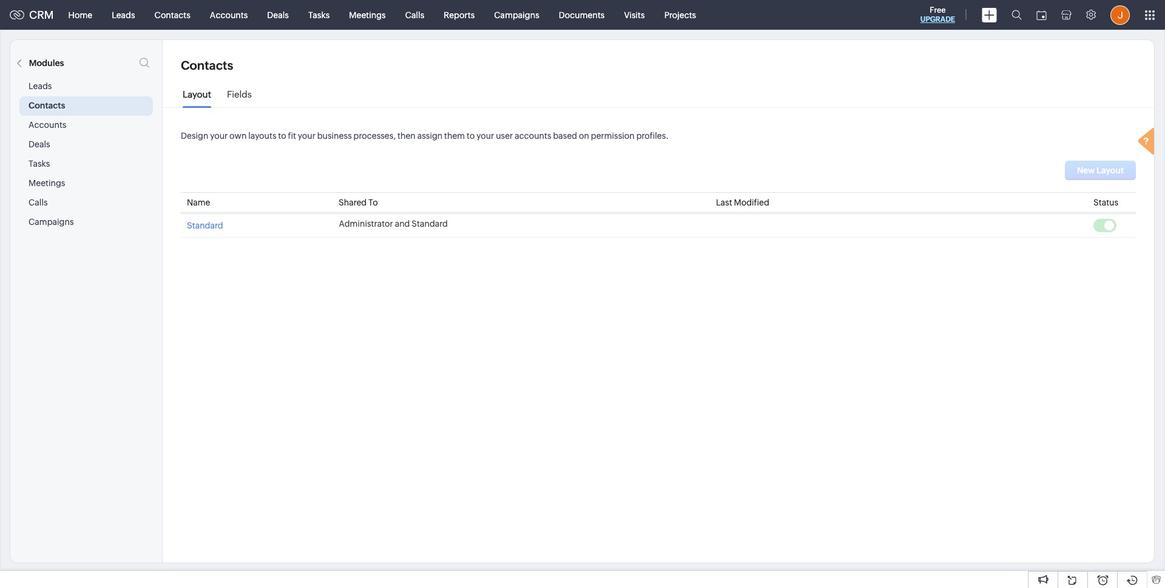 Task type: describe. For each thing, give the bounding box(es) containing it.
name
[[187, 198, 210, 208]]

permission
[[591, 131, 635, 141]]

administrator and standard
[[339, 219, 448, 229]]

fit
[[288, 131, 296, 141]]

reports
[[444, 10, 475, 20]]

search element
[[1005, 0, 1030, 30]]

documents
[[559, 10, 605, 20]]

them
[[444, 131, 465, 141]]

upgrade
[[921, 15, 956, 24]]

calls link
[[396, 0, 434, 29]]

fields link
[[227, 89, 252, 109]]

last modified
[[716, 198, 770, 208]]

1 horizontal spatial calls
[[405, 10, 425, 20]]

business
[[317, 131, 352, 141]]

design your own layouts to fit your business processes, then assign them to your user accounts based on permission profiles.
[[181, 131, 669, 141]]

contacts link
[[145, 0, 200, 29]]

1 horizontal spatial standard
[[412, 219, 448, 229]]

search image
[[1012, 10, 1022, 20]]

profile element
[[1104, 0, 1138, 29]]

0 vertical spatial accounts
[[210, 10, 248, 20]]

projects link
[[655, 0, 706, 29]]

visits
[[624, 10, 645, 20]]

layouts
[[248, 131, 277, 141]]

documents link
[[549, 0, 615, 29]]

leads link
[[102, 0, 145, 29]]

and
[[395, 219, 410, 229]]

user
[[496, 131, 513, 141]]

0 horizontal spatial campaigns
[[29, 217, 74, 227]]

0 horizontal spatial calls
[[29, 198, 48, 208]]

1 vertical spatial contacts
[[181, 58, 233, 72]]

1 to from the left
[[278, 131, 286, 141]]

layout link
[[183, 89, 211, 109]]

assign
[[417, 131, 443, 141]]

standard link
[[187, 219, 223, 231]]

shared
[[339, 198, 367, 208]]

create menu image
[[982, 8, 997, 22]]

0 vertical spatial contacts
[[155, 10, 191, 20]]

1 horizontal spatial leads
[[112, 10, 135, 20]]

0 vertical spatial tasks
[[308, 10, 330, 20]]

on
[[579, 131, 589, 141]]

crm link
[[10, 8, 54, 21]]

fields
[[227, 89, 252, 100]]

free
[[930, 5, 946, 15]]

deals link
[[258, 0, 299, 29]]

3 your from the left
[[477, 131, 494, 141]]



Task type: locate. For each thing, give the bounding box(es) containing it.
visits link
[[615, 0, 655, 29]]

0 vertical spatial leads
[[112, 10, 135, 20]]

contacts right leads link
[[155, 10, 191, 20]]

1 horizontal spatial campaigns
[[494, 10, 540, 20]]

status
[[1094, 198, 1119, 208]]

meetings
[[349, 10, 386, 20], [29, 178, 65, 188]]

1 your from the left
[[210, 131, 228, 141]]

standard right and at the top of the page
[[412, 219, 448, 229]]

1 horizontal spatial deals
[[267, 10, 289, 20]]

1 vertical spatial campaigns
[[29, 217, 74, 227]]

deals
[[267, 10, 289, 20], [29, 140, 50, 149]]

standard down name
[[187, 221, 223, 231]]

reports link
[[434, 0, 485, 29]]

tasks
[[308, 10, 330, 20], [29, 159, 50, 169]]

free upgrade
[[921, 5, 956, 24]]

accounts
[[515, 131, 552, 141]]

to
[[278, 131, 286, 141], [467, 131, 475, 141]]

1 horizontal spatial tasks
[[308, 10, 330, 20]]

last
[[716, 198, 733, 208]]

1 vertical spatial accounts
[[29, 120, 66, 130]]

layout
[[183, 89, 211, 100]]

2 horizontal spatial your
[[477, 131, 494, 141]]

2 your from the left
[[298, 131, 316, 141]]

2 vertical spatial contacts
[[29, 101, 65, 110]]

None button
[[1065, 161, 1136, 180]]

projects
[[665, 10, 696, 20]]

0 horizontal spatial standard
[[187, 221, 223, 231]]

then
[[398, 131, 416, 141]]

own
[[230, 131, 247, 141]]

leads
[[112, 10, 135, 20], [29, 81, 52, 91]]

0 horizontal spatial meetings
[[29, 178, 65, 188]]

0 vertical spatial calls
[[405, 10, 425, 20]]

0 vertical spatial meetings
[[349, 10, 386, 20]]

1 horizontal spatial your
[[298, 131, 316, 141]]

2 to from the left
[[467, 131, 475, 141]]

accounts
[[210, 10, 248, 20], [29, 120, 66, 130]]

your
[[210, 131, 228, 141], [298, 131, 316, 141], [477, 131, 494, 141]]

0 horizontal spatial leads
[[29, 81, 52, 91]]

modified
[[734, 198, 770, 208]]

1 vertical spatial leads
[[29, 81, 52, 91]]

calls
[[405, 10, 425, 20], [29, 198, 48, 208]]

your left the user
[[477, 131, 494, 141]]

0 vertical spatial campaigns
[[494, 10, 540, 20]]

based
[[553, 131, 577, 141]]

0 horizontal spatial tasks
[[29, 159, 50, 169]]

1 vertical spatial tasks
[[29, 159, 50, 169]]

home link
[[59, 0, 102, 29]]

shared to
[[339, 198, 378, 208]]

0 vertical spatial deals
[[267, 10, 289, 20]]

profile image
[[1111, 5, 1130, 25]]

leads down the modules
[[29, 81, 52, 91]]

contacts down the modules
[[29, 101, 65, 110]]

contacts
[[155, 10, 191, 20], [181, 58, 233, 72], [29, 101, 65, 110]]

0 horizontal spatial to
[[278, 131, 286, 141]]

deals inside the deals link
[[267, 10, 289, 20]]

1 horizontal spatial to
[[467, 131, 475, 141]]

meetings link
[[340, 0, 396, 29]]

processes,
[[354, 131, 396, 141]]

profiles.
[[637, 131, 669, 141]]

0 horizontal spatial your
[[210, 131, 228, 141]]

1 vertical spatial calls
[[29, 198, 48, 208]]

campaigns inside campaigns link
[[494, 10, 540, 20]]

tasks link
[[299, 0, 340, 29]]

to
[[369, 198, 378, 208]]

1 vertical spatial meetings
[[29, 178, 65, 188]]

design
[[181, 131, 208, 141]]

your right the fit
[[298, 131, 316, 141]]

crm
[[29, 8, 54, 21]]

accounts link
[[200, 0, 258, 29]]

modules
[[29, 58, 64, 68]]

0 horizontal spatial accounts
[[29, 120, 66, 130]]

home
[[68, 10, 92, 20]]

calendar image
[[1037, 10, 1047, 20]]

your left own
[[210, 131, 228, 141]]

campaigns
[[494, 10, 540, 20], [29, 217, 74, 227]]

to left the fit
[[278, 131, 286, 141]]

1 horizontal spatial accounts
[[210, 10, 248, 20]]

1 vertical spatial deals
[[29, 140, 50, 149]]

contacts up layout
[[181, 58, 233, 72]]

to right them
[[467, 131, 475, 141]]

leads right home
[[112, 10, 135, 20]]

0 horizontal spatial deals
[[29, 140, 50, 149]]

create menu element
[[975, 0, 1005, 29]]

1 horizontal spatial meetings
[[349, 10, 386, 20]]

standard
[[412, 219, 448, 229], [187, 221, 223, 231]]

administrator
[[339, 219, 393, 229]]

campaigns link
[[485, 0, 549, 29]]



Task type: vqa. For each thing, say whether or not it's contained in the screenshot.
Free Upgrade on the right of the page
yes



